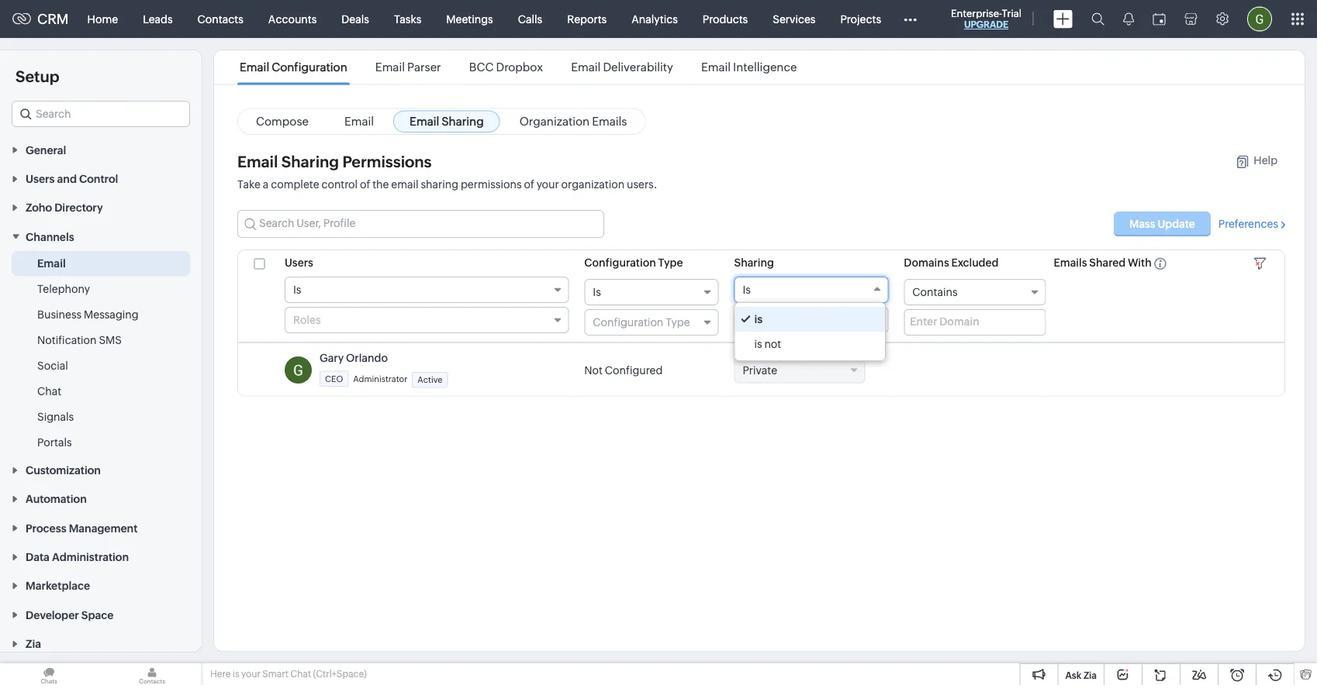 Task type: locate. For each thing, give the bounding box(es) containing it.
list
[[226, 50, 811, 84]]

0 vertical spatial emails
[[592, 114, 627, 128]]

sharing for email sharing permissions
[[281, 153, 339, 171]]

zia
[[1084, 671, 1097, 681]]

is not option
[[735, 332, 885, 357]]

ask
[[1066, 671, 1082, 681]]

sharing for email sharing
[[442, 114, 484, 128]]

here is your smart chat (ctrl+space)
[[210, 670, 367, 680]]

0 horizontal spatial email link
[[37, 256, 66, 271]]

sharing
[[421, 178, 459, 191]]

0 horizontal spatial emails
[[592, 114, 627, 128]]

calls
[[518, 13, 542, 25]]

0 vertical spatial email link
[[328, 111, 390, 133]]

domains excluded
[[904, 257, 999, 269]]

services link
[[761, 0, 828, 38]]

email down parser
[[410, 114, 439, 128]]

email link up email sharing permissions
[[328, 111, 390, 133]]

1 vertical spatial configuration
[[584, 257, 656, 269]]

1 horizontal spatial your
[[537, 178, 559, 191]]

email left intelligence
[[701, 61, 731, 74]]

your left smart
[[241, 670, 261, 680]]

chat down social
[[37, 385, 61, 397]]

0 horizontal spatial your
[[241, 670, 261, 680]]

email link inside channels region
[[37, 256, 66, 271]]

0 horizontal spatial configuration
[[272, 61, 347, 74]]

email down contacts
[[240, 61, 269, 74]]

chat inside channels region
[[37, 385, 61, 397]]

signals image
[[1123, 12, 1134, 26]]

emails right organization
[[592, 114, 627, 128]]

email for email deliverability
[[571, 61, 601, 74]]

channels button
[[0, 222, 202, 251]]

is inside field
[[743, 284, 751, 296]]

0 horizontal spatial chat
[[37, 385, 61, 397]]

1 horizontal spatial sharing
[[442, 114, 484, 128]]

1 horizontal spatial email link
[[328, 111, 390, 133]]

1 vertical spatial emails
[[1054, 257, 1087, 269]]

not
[[765, 338, 781, 351]]

crm link
[[12, 11, 69, 27]]

business messaging
[[37, 308, 139, 321]]

deals
[[342, 13, 369, 25]]

0 horizontal spatial sharing
[[281, 153, 339, 171]]

0 horizontal spatial of
[[360, 178, 370, 191]]

email sharing
[[410, 114, 484, 128]]

of
[[360, 178, 370, 191], [524, 178, 534, 191]]

is inside "option"
[[754, 313, 763, 326]]

upgrade
[[964, 19, 1009, 30]]

is
[[743, 284, 751, 296], [754, 313, 763, 326], [754, 338, 762, 351], [233, 670, 239, 680]]

channels
[[26, 231, 74, 243]]

bcc
[[469, 61, 494, 74]]

signals
[[37, 411, 74, 423]]

1 horizontal spatial emails
[[1054, 257, 1087, 269]]

of right "permissions"
[[524, 178, 534, 191]]

(ctrl+space)
[[313, 670, 367, 680]]

list box
[[735, 303, 885, 361]]

0 vertical spatial sharing
[[442, 114, 484, 128]]

your left organization at left top
[[537, 178, 559, 191]]

email configuration
[[240, 61, 347, 74]]

permissions
[[461, 178, 522, 191]]

calls link
[[506, 0, 555, 38]]

1 vertical spatial sharing
[[281, 153, 339, 171]]

domain
[[940, 316, 980, 328]]

calendar image
[[1153, 13, 1166, 25]]

1 horizontal spatial chat
[[290, 670, 311, 680]]

email
[[240, 61, 269, 74], [375, 61, 405, 74], [571, 61, 601, 74], [701, 61, 731, 74], [344, 114, 374, 128], [410, 114, 439, 128], [237, 153, 278, 171], [37, 257, 66, 269]]

shared
[[1090, 257, 1126, 269]]

0 vertical spatial chat
[[37, 385, 61, 397]]

is inside option
[[754, 338, 762, 351]]

crm
[[37, 11, 69, 27]]

configuration left type
[[584, 257, 656, 269]]

2 of from the left
[[524, 178, 534, 191]]

email
[[391, 178, 419, 191]]

is option
[[735, 307, 885, 332]]

is left the not
[[754, 338, 762, 351]]

emails shared with
[[1054, 257, 1152, 269]]

chat
[[37, 385, 61, 397], [290, 670, 311, 680]]

permissions
[[342, 153, 432, 171]]

email up the a
[[237, 153, 278, 171]]

preferences
[[1219, 218, 1279, 230]]

email down channels
[[37, 257, 66, 269]]

sharing up complete
[[281, 153, 339, 171]]

email left parser
[[375, 61, 405, 74]]

configuration down accounts on the top left of the page
[[272, 61, 347, 74]]

meetings
[[446, 13, 493, 25]]

email up email sharing permissions
[[344, 114, 374, 128]]

control
[[322, 178, 358, 191]]

organization emails link
[[503, 111, 643, 133]]

reports
[[567, 13, 607, 25]]

configuration
[[272, 61, 347, 74], [584, 257, 656, 269]]

gary orlando
[[320, 352, 388, 365]]

enterprise-
[[951, 7, 1002, 19]]

users
[[627, 178, 654, 191]]

is right here
[[233, 670, 239, 680]]

list box containing is
[[735, 303, 885, 361]]

gary
[[320, 352, 344, 365]]

channels region
[[0, 251, 202, 456]]

email link
[[328, 111, 390, 133], [37, 256, 66, 271]]

bcc dropbox
[[469, 61, 543, 74]]

trial
[[1002, 7, 1022, 19]]

with
[[1128, 257, 1152, 269]]

chat right smart
[[290, 670, 311, 680]]

configured
[[605, 364, 663, 376]]

1 horizontal spatial of
[[524, 178, 534, 191]]

0 vertical spatial your
[[537, 178, 559, 191]]

of left the at the top left of page
[[360, 178, 370, 191]]

type
[[658, 257, 683, 269]]

profile element
[[1238, 0, 1282, 38]]

email for email sharing
[[410, 114, 439, 128]]

emails left shared
[[1054, 257, 1087, 269]]

complete
[[271, 178, 319, 191]]

compose link
[[240, 111, 325, 133]]

notification sms link
[[37, 332, 122, 348]]

email link down channels
[[37, 256, 66, 271]]

1 vertical spatial email link
[[37, 256, 66, 271]]

home
[[87, 13, 118, 25]]

leads link
[[130, 0, 185, 38]]

analytics link
[[619, 0, 690, 38]]

enter
[[910, 316, 938, 328]]

sharing down bcc
[[442, 114, 484, 128]]

email inside 'link'
[[344, 114, 374, 128]]

deliverability
[[603, 61, 673, 74]]

your
[[537, 178, 559, 191], [241, 670, 261, 680]]

sms
[[99, 334, 122, 346]]

is up is "option"
[[743, 284, 751, 296]]

email down reports link
[[571, 61, 601, 74]]

dropbox
[[496, 61, 543, 74]]

is up is not on the right of page
[[754, 313, 763, 326]]

.
[[654, 178, 657, 191]]

configuration type
[[584, 257, 683, 269]]



Task type: vqa. For each thing, say whether or not it's contained in the screenshot.
the Email link to the right
yes



Task type: describe. For each thing, give the bounding box(es) containing it.
profile image
[[1248, 7, 1272, 31]]

help
[[1254, 154, 1278, 166]]

take
[[237, 178, 261, 191]]

email configuration link
[[237, 61, 350, 74]]

notification sms
[[37, 334, 122, 346]]

the
[[373, 178, 389, 191]]

social
[[37, 359, 68, 372]]

projects link
[[828, 0, 894, 38]]

user dp image
[[285, 357, 312, 384]]

email for email intelligence
[[701, 61, 731, 74]]

organization
[[561, 178, 625, 191]]

orlando
[[346, 352, 388, 365]]

not
[[584, 364, 603, 376]]

1 of from the left
[[360, 178, 370, 191]]

email for email sharing permissions
[[237, 153, 278, 171]]

business messaging link
[[37, 307, 139, 322]]

bcc dropbox link
[[467, 61, 546, 74]]

home link
[[75, 0, 130, 38]]

portals
[[37, 436, 72, 449]]

email for email parser
[[375, 61, 405, 74]]

tasks
[[394, 13, 421, 25]]

emails inside "link"
[[592, 114, 627, 128]]

1 vertical spatial your
[[241, 670, 261, 680]]

here
[[210, 670, 231, 680]]

take a complete control of the email sharing permissions of your organization users .
[[237, 178, 657, 191]]

excluded
[[952, 257, 999, 269]]

projects
[[841, 13, 881, 25]]

chat link
[[37, 384, 61, 399]]

preferences link
[[1219, 218, 1286, 230]]

services
[[773, 13, 816, 25]]

email parser
[[375, 61, 441, 74]]

messaging
[[84, 308, 139, 321]]

compose
[[256, 114, 309, 128]]

parser
[[407, 61, 441, 74]]

intelligence
[[733, 61, 797, 74]]

reports link
[[555, 0, 619, 38]]

tasks link
[[382, 0, 434, 38]]

1 vertical spatial chat
[[290, 670, 311, 680]]

is field
[[734, 277, 889, 303]]

ask zia
[[1066, 671, 1097, 681]]

email intelligence link
[[699, 61, 799, 74]]

list containing email configuration
[[226, 50, 811, 84]]

contacts image
[[103, 664, 201, 686]]

email intelligence
[[701, 61, 797, 74]]

a
[[263, 178, 269, 191]]

deals link
[[329, 0, 382, 38]]

chats image
[[0, 664, 98, 686]]

contacts
[[198, 13, 243, 25]]

telephony
[[37, 283, 90, 295]]

organization emails
[[520, 114, 627, 128]]

leads
[[143, 13, 173, 25]]

active
[[418, 376, 443, 385]]

portals link
[[37, 435, 72, 450]]

not configured
[[584, 364, 663, 376]]

notification
[[37, 334, 97, 346]]

enter domain
[[910, 316, 980, 328]]

1 horizontal spatial configuration
[[584, 257, 656, 269]]

email parser link
[[373, 61, 444, 74]]

email sharing permissions
[[237, 153, 432, 171]]

email for email configuration
[[240, 61, 269, 74]]

social link
[[37, 358, 68, 373]]

administrator
[[353, 374, 408, 384]]

email deliverability link
[[569, 61, 676, 74]]

products
[[703, 13, 748, 25]]

ceo
[[325, 374, 343, 384]]

telephony link
[[37, 281, 90, 297]]

email for email 'link' to the right
[[344, 114, 374, 128]]

products link
[[690, 0, 761, 38]]

email deliverability
[[571, 61, 673, 74]]

smart
[[263, 670, 289, 680]]

email sharing link
[[393, 111, 500, 133]]

email inside channels region
[[37, 257, 66, 269]]

domains
[[904, 257, 949, 269]]

signals element
[[1114, 0, 1144, 38]]

signals link
[[37, 409, 74, 425]]

business
[[37, 308, 82, 321]]

accounts link
[[256, 0, 329, 38]]

0 vertical spatial configuration
[[272, 61, 347, 74]]

setup
[[16, 67, 59, 85]]

is not
[[754, 338, 781, 351]]

meetings link
[[434, 0, 506, 38]]

contacts link
[[185, 0, 256, 38]]



